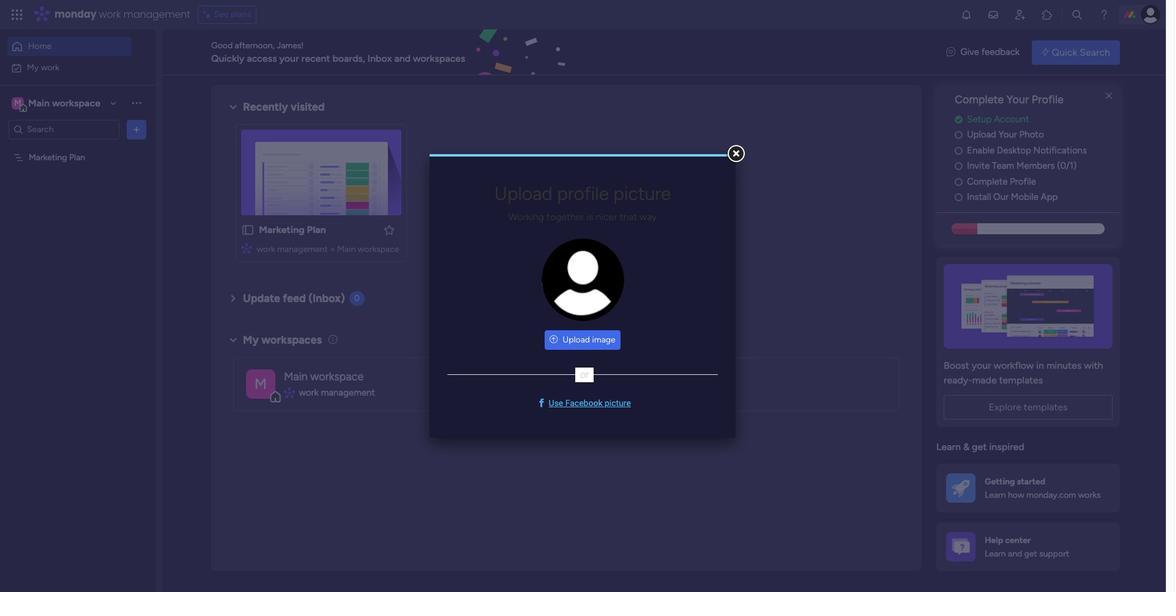 Task type: vqa. For each thing, say whether or not it's contained in the screenshot.
2nd Column information icon from the bottom
no



Task type: locate. For each thing, give the bounding box(es) containing it.
good afternoon, james! quickly access your recent boards, inbox and workspaces
[[211, 40, 466, 64]]

1 horizontal spatial your
[[972, 360, 992, 372]]

circle o image inside install our mobile app link
[[955, 193, 963, 202]]

select product image
[[11, 9, 23, 21]]

1 vertical spatial workspaces
[[261, 334, 322, 347]]

Search in workspace field
[[26, 122, 102, 137]]

your inside boost your workflow in minutes with ready-made templates
[[972, 360, 992, 372]]

project planning
[[624, 370, 704, 384]]

circle o image inside "invite team members (0/1)" "link"
[[955, 162, 963, 171]]

main workspace up work management
[[284, 370, 364, 384]]

my
[[27, 62, 39, 73], [243, 334, 259, 347]]

4 circle o image from the top
[[955, 193, 963, 202]]

marketing inside list box
[[29, 152, 67, 163]]

3 circle o image from the top
[[955, 177, 963, 187]]

0 horizontal spatial marketing plan
[[29, 152, 85, 163]]

0 vertical spatial my
[[27, 62, 39, 73]]

close recently visited image
[[226, 100, 241, 114]]

learn for help
[[985, 549, 1006, 560]]

1 vertical spatial workspace image
[[246, 370, 276, 399]]

invite team members (0/1) link
[[955, 159, 1120, 173]]

main inside workspace selection element
[[28, 97, 50, 109]]

give feedback
[[961, 47, 1020, 58]]

complete up install at top
[[967, 176, 1008, 187]]

upload
[[967, 129, 997, 140], [495, 183, 553, 205], [563, 335, 590, 345]]

photo
[[1020, 129, 1044, 140]]

recent
[[302, 52, 330, 64]]

install our mobile app link
[[955, 191, 1120, 204]]

0 vertical spatial complete
[[955, 93, 1004, 107]]

your inside good afternoon, james! quickly access your recent boards, inbox and workspaces
[[279, 52, 299, 64]]

0 vertical spatial workspaces
[[413, 52, 466, 64]]

setup account
[[967, 114, 1029, 125]]

workspace image
[[586, 370, 615, 399]]

help center element
[[937, 523, 1120, 572]]

0 vertical spatial picture
[[614, 183, 671, 205]]

picture inside upload profile picture working together is nicer that way
[[614, 183, 671, 205]]

boost
[[944, 360, 970, 372]]

0 horizontal spatial workspace image
[[12, 96, 24, 110]]

or
[[580, 369, 589, 381]]

main workspace up search in workspace field
[[28, 97, 100, 109]]

templates image image
[[948, 264, 1109, 349]]

1 horizontal spatial workspace image
[[246, 370, 276, 399]]

component image down public board icon
[[241, 243, 252, 254]]

marketing plan
[[29, 152, 85, 163], [259, 224, 326, 236]]

update
[[243, 292, 280, 306]]

marketing right public board icon
[[259, 224, 305, 236]]

0 vertical spatial marketing plan
[[29, 152, 85, 163]]

component image
[[241, 243, 252, 254], [284, 388, 295, 399], [624, 388, 634, 399]]

>
[[330, 244, 335, 255]]

1 vertical spatial my
[[243, 334, 259, 347]]

2 horizontal spatial upload
[[967, 129, 997, 140]]

workspace image
[[12, 96, 24, 110], [246, 370, 276, 399]]

1 horizontal spatial main workspace
[[284, 370, 364, 384]]

1 horizontal spatial my
[[243, 334, 259, 347]]

add to favorites image
[[383, 224, 396, 236]]

main right >
[[337, 244, 356, 255]]

work down my workspaces
[[299, 387, 319, 398]]

0 vertical spatial templates
[[1000, 375, 1043, 386]]

james peterson image
[[1141, 5, 1161, 24]]

upload your photo link
[[955, 128, 1120, 142]]

work inside "button"
[[41, 62, 59, 73]]

0 vertical spatial workspace image
[[12, 96, 24, 110]]

home
[[28, 41, 52, 51]]

profile down invite team members (0/1)
[[1010, 176, 1037, 187]]

upload inside button
[[563, 335, 590, 345]]

circle o image left complete profile
[[955, 177, 963, 187]]

your up account on the top right
[[1007, 93, 1029, 107]]

inspired
[[990, 441, 1025, 453]]

complete profile link
[[955, 175, 1120, 189]]

marketing
[[29, 152, 67, 163], [259, 224, 305, 236]]

my work button
[[7, 58, 132, 77]]

and inside good afternoon, james! quickly access your recent boards, inbox and workspaces
[[394, 52, 411, 64]]

0 vertical spatial upload
[[967, 129, 997, 140]]

0 vertical spatial get
[[972, 441, 987, 453]]

getting
[[985, 477, 1015, 487]]

1 horizontal spatial plan
[[307, 224, 326, 236]]

your
[[279, 52, 299, 64], [972, 360, 992, 372]]

your up the made
[[972, 360, 992, 372]]

install
[[967, 192, 991, 203]]

1 vertical spatial marketing plan
[[259, 224, 326, 236]]

project
[[624, 370, 659, 384]]

upload your photo
[[967, 129, 1044, 140]]

0 horizontal spatial main
[[28, 97, 50, 109]]

0 horizontal spatial upload
[[495, 183, 553, 205]]

workspace down add to favorites image
[[358, 244, 399, 255]]

0 horizontal spatial workspaces
[[261, 334, 322, 347]]

planning
[[662, 370, 704, 384]]

picture right facebook
[[605, 398, 631, 408]]

desktop
[[997, 145, 1032, 156]]

1 horizontal spatial upload
[[563, 335, 590, 345]]

0 vertical spatial management
[[124, 7, 190, 21]]

2 vertical spatial main
[[284, 370, 308, 384]]

image
[[592, 335, 616, 345]]

profile
[[1032, 93, 1064, 107], [1010, 176, 1037, 187]]

plan up work management > main workspace
[[307, 224, 326, 236]]

m inside workspace selection element
[[14, 98, 21, 108]]

app
[[1041, 192, 1058, 203]]

marketing plan up work management > main workspace
[[259, 224, 326, 236]]

upload profile picture working together is nicer that way
[[495, 183, 671, 223]]

feedback
[[982, 47, 1020, 58]]

dapulse x slim image
[[1102, 89, 1117, 103]]

get
[[972, 441, 987, 453], [1025, 549, 1038, 560]]

learn inside help center learn and get support
[[985, 549, 1006, 560]]

main down my workspaces
[[284, 370, 308, 384]]

workspaces right inbox
[[413, 52, 466, 64]]

1 vertical spatial complete
[[967, 176, 1008, 187]]

and inside help center learn and get support
[[1008, 549, 1023, 560]]

0 horizontal spatial component image
[[241, 243, 252, 254]]

workspace up search in workspace field
[[52, 97, 100, 109]]

1 horizontal spatial workspaces
[[413, 52, 466, 64]]

home button
[[7, 37, 132, 56]]

circle o image
[[955, 146, 963, 155], [955, 162, 963, 171], [955, 177, 963, 187], [955, 193, 963, 202]]

0 horizontal spatial m
[[14, 98, 21, 108]]

get down 'center'
[[1025, 549, 1038, 560]]

my down home
[[27, 62, 39, 73]]

and down 'center'
[[1008, 549, 1023, 560]]

open update feed (inbox) image
[[226, 291, 241, 306]]

2 circle o image from the top
[[955, 162, 963, 171]]

plan down search in workspace field
[[69, 152, 85, 163]]

main workspace
[[28, 97, 100, 109], [284, 370, 364, 384]]

your down james!
[[279, 52, 299, 64]]

0 horizontal spatial and
[[394, 52, 411, 64]]

0 vertical spatial workspace
[[52, 97, 100, 109]]

made
[[973, 375, 997, 386]]

1 vertical spatial templates
[[1024, 402, 1068, 413]]

1 horizontal spatial marketing
[[259, 224, 305, 236]]

circle o image for complete
[[955, 177, 963, 187]]

give
[[961, 47, 980, 58]]

1 vertical spatial main workspace
[[284, 370, 364, 384]]

your down account on the top right
[[999, 129, 1018, 140]]

1 horizontal spatial m
[[255, 375, 267, 393]]

picture up way
[[614, 183, 671, 205]]

minutes
[[1047, 360, 1082, 372]]

1 vertical spatial main
[[337, 244, 356, 255]]

1 vertical spatial profile
[[1010, 176, 1037, 187]]

complete for complete your profile
[[955, 93, 1004, 107]]

circle o image left install at top
[[955, 193, 963, 202]]

0 vertical spatial main workspace
[[28, 97, 100, 109]]

work up update
[[257, 244, 275, 255]]

upload up "working"
[[495, 183, 553, 205]]

upload up enable
[[967, 129, 997, 140]]

component image left work management
[[284, 388, 295, 399]]

my for my workspaces
[[243, 334, 259, 347]]

2 horizontal spatial component image
[[624, 388, 634, 399]]

my inside my work "button"
[[27, 62, 39, 73]]

use
[[549, 398, 563, 408]]

your inside upload your photo link
[[999, 129, 1018, 140]]

m
[[14, 98, 21, 108], [255, 375, 267, 393]]

workspaces down update feed (inbox)
[[261, 334, 322, 347]]

working
[[509, 211, 544, 223]]

circle o image left invite
[[955, 162, 963, 171]]

circle o image down circle o image
[[955, 146, 963, 155]]

profile
[[557, 183, 609, 205]]

complete up the 'setup'
[[955, 93, 1004, 107]]

0 horizontal spatial your
[[279, 52, 299, 64]]

learn down help
[[985, 549, 1006, 560]]

team
[[993, 161, 1015, 172]]

1 horizontal spatial get
[[1025, 549, 1038, 560]]

afternoon,
[[235, 40, 275, 51]]

1 circle o image from the top
[[955, 146, 963, 155]]

1 vertical spatial upload
[[495, 183, 553, 205]]

management for work management
[[321, 387, 375, 398]]

learn
[[937, 441, 961, 453], [985, 490, 1006, 501], [985, 549, 1006, 560]]

1 vertical spatial learn
[[985, 490, 1006, 501]]

work down home
[[41, 62, 59, 73]]

together
[[547, 211, 585, 223]]

2 vertical spatial management
[[321, 387, 375, 398]]

work
[[99, 7, 121, 21], [41, 62, 59, 73], [257, 244, 275, 255], [299, 387, 319, 398]]

upload for image
[[563, 335, 590, 345]]

1 vertical spatial your
[[972, 360, 992, 372]]

center
[[1006, 536, 1031, 546]]

workspace up work management
[[310, 370, 364, 384]]

component image down project at the bottom
[[624, 388, 634, 399]]

0 horizontal spatial marketing
[[29, 152, 67, 163]]

0 horizontal spatial my
[[27, 62, 39, 73]]

complete
[[955, 93, 1004, 107], [967, 176, 1008, 187]]

0 vertical spatial main
[[28, 97, 50, 109]]

v2 upload arrow image
[[550, 336, 558, 345]]

marketing down search in workspace field
[[29, 152, 67, 163]]

boost your workflow in minutes with ready-made templates
[[944, 360, 1104, 386]]

1 horizontal spatial main
[[284, 370, 308, 384]]

0 horizontal spatial main workspace
[[28, 97, 100, 109]]

1 vertical spatial get
[[1025, 549, 1038, 560]]

picture for facebook
[[605, 398, 631, 408]]

explore templates
[[989, 402, 1068, 413]]

quick
[[1052, 46, 1078, 58]]

upload for profile
[[495, 183, 553, 205]]

1 vertical spatial m
[[255, 375, 267, 393]]

get right "&"
[[972, 441, 987, 453]]

work management
[[299, 387, 375, 398]]

main
[[28, 97, 50, 109], [337, 244, 356, 255], [284, 370, 308, 384]]

and right inbox
[[394, 52, 411, 64]]

my work
[[27, 62, 59, 73]]

1 horizontal spatial marketing plan
[[259, 224, 326, 236]]

circle o image inside "enable desktop notifications" link
[[955, 146, 963, 155]]

profile up setup account link
[[1032, 93, 1064, 107]]

option
[[0, 146, 156, 149]]

templates down workflow
[[1000, 375, 1043, 386]]

0 vertical spatial plan
[[69, 152, 85, 163]]

1 vertical spatial management
[[277, 244, 328, 255]]

your
[[1007, 93, 1029, 107], [999, 129, 1018, 140]]

work management > main workspace
[[257, 244, 399, 255]]

workspace inside workspace selection element
[[52, 97, 100, 109]]

1 vertical spatial workspace
[[358, 244, 399, 255]]

0 horizontal spatial plan
[[69, 152, 85, 163]]

0 vertical spatial and
[[394, 52, 411, 64]]

complete your profile
[[955, 93, 1064, 107]]

2 vertical spatial learn
[[985, 549, 1006, 560]]

upload inside upload profile picture working together is nicer that way
[[495, 183, 553, 205]]

upload right v2 upload arrow image
[[563, 335, 590, 345]]

1 horizontal spatial and
[[1008, 549, 1023, 560]]

0 vertical spatial your
[[279, 52, 299, 64]]

search
[[1080, 46, 1111, 58]]

marketing plan down search in workspace field
[[29, 152, 85, 163]]

getting started element
[[937, 464, 1120, 513]]

2 vertical spatial upload
[[563, 335, 590, 345]]

0 vertical spatial m
[[14, 98, 21, 108]]

circle o image for enable
[[955, 146, 963, 155]]

m for the top workspace image
[[14, 98, 21, 108]]

1 vertical spatial picture
[[605, 398, 631, 408]]

main down my work
[[28, 97, 50, 109]]

started
[[1017, 477, 1046, 487]]

learn left "&"
[[937, 441, 961, 453]]

2 vertical spatial workspace
[[310, 370, 364, 384]]

0 vertical spatial your
[[1007, 93, 1029, 107]]

boards,
[[333, 52, 365, 64]]

learn inside getting started learn how monday.com works
[[985, 490, 1006, 501]]

0 vertical spatial marketing
[[29, 152, 67, 163]]

learn down getting
[[985, 490, 1006, 501]]

workspaces inside good afternoon, james! quickly access your recent boards, inbox and workspaces
[[413, 52, 466, 64]]

templates right explore
[[1024, 402, 1068, 413]]

upload image button
[[545, 330, 621, 350]]

1 horizontal spatial component image
[[284, 388, 295, 399]]

search everything image
[[1072, 9, 1084, 21]]

circle o image inside 'complete profile' link
[[955, 177, 963, 187]]

my right 'close my workspaces' icon at the bottom of the page
[[243, 334, 259, 347]]

and
[[394, 52, 411, 64], [1008, 549, 1023, 560]]

1 vertical spatial your
[[999, 129, 1018, 140]]

1 vertical spatial and
[[1008, 549, 1023, 560]]

my for my work
[[27, 62, 39, 73]]

management
[[124, 7, 190, 21], [277, 244, 328, 255], [321, 387, 375, 398]]



Task type: describe. For each thing, give the bounding box(es) containing it.
main workspace inside workspace selection element
[[28, 97, 100, 109]]

0 vertical spatial profile
[[1032, 93, 1064, 107]]

recently
[[243, 100, 288, 114]]

management for work management > main workspace
[[277, 244, 328, 255]]

use facebook picture
[[549, 398, 631, 408]]

upload image
[[563, 335, 616, 345]]

workspace selection element
[[12, 96, 102, 112]]

our
[[994, 192, 1009, 203]]

facebook
[[566, 398, 603, 408]]

that
[[620, 211, 637, 223]]

getting started learn how monday.com works
[[985, 477, 1101, 501]]

setup account link
[[955, 113, 1120, 126]]

see plans button
[[198, 6, 257, 24]]

component image for m
[[284, 388, 295, 399]]

way
[[640, 211, 657, 223]]

marketing plan inside list box
[[29, 152, 85, 163]]

mobile
[[1011, 192, 1039, 203]]

circle o image for install
[[955, 193, 963, 202]]

invite team members (0/1)
[[967, 161, 1077, 172]]

get inside help center learn and get support
[[1025, 549, 1038, 560]]

works
[[1079, 490, 1101, 501]]

help center learn and get support
[[985, 536, 1070, 560]]

templates inside explore templates button
[[1024, 402, 1068, 413]]

your for complete
[[1007, 93, 1029, 107]]

picture for profile
[[614, 183, 671, 205]]

learn & get inspired
[[937, 441, 1025, 453]]

quick search
[[1052, 46, 1111, 58]]

0
[[354, 293, 360, 304]]

with
[[1084, 360, 1104, 372]]

monday work management
[[54, 7, 190, 21]]

enable desktop notifications
[[967, 145, 1087, 156]]

enable desktop notifications link
[[955, 144, 1120, 158]]

workflow
[[994, 360, 1034, 372]]

support
[[1040, 549, 1070, 560]]

notifications
[[1034, 145, 1087, 156]]

access
[[247, 52, 277, 64]]

profile inside 'complete profile' link
[[1010, 176, 1037, 187]]

quick search button
[[1032, 40, 1120, 65]]

james!
[[277, 40, 304, 51]]

plans
[[231, 9, 251, 20]]

invite members image
[[1015, 9, 1027, 21]]

learn for getting
[[985, 490, 1006, 501]]

inbox
[[368, 52, 392, 64]]

apps image
[[1041, 9, 1054, 21]]

complete for complete profile
[[967, 176, 1008, 187]]

explore templates button
[[944, 395, 1113, 420]]

see
[[214, 9, 229, 20]]

upload for your
[[967, 129, 997, 140]]

ready-
[[944, 375, 973, 386]]

v2 bolt switch image
[[1042, 46, 1049, 59]]

(inbox)
[[309, 292, 345, 306]]

0 vertical spatial learn
[[937, 441, 961, 453]]

m for bottom workspace image
[[255, 375, 267, 393]]

visited
[[291, 100, 325, 114]]

help image
[[1098, 9, 1111, 21]]

explore
[[989, 402, 1022, 413]]

circle o image
[[955, 131, 963, 140]]

&
[[964, 441, 970, 453]]

component image for p
[[624, 388, 634, 399]]

quickly
[[211, 52, 244, 64]]

feed
[[283, 292, 306, 306]]

in
[[1037, 360, 1045, 372]]

0 horizontal spatial get
[[972, 441, 987, 453]]

close my workspaces image
[[226, 333, 241, 348]]

account
[[994, 114, 1029, 125]]

setup
[[967, 114, 992, 125]]

good
[[211, 40, 233, 51]]

2 horizontal spatial main
[[337, 244, 356, 255]]

help
[[985, 536, 1004, 546]]

how
[[1008, 490, 1025, 501]]

(0/1)
[[1058, 161, 1077, 172]]

recently visited
[[243, 100, 325, 114]]

complete profile
[[967, 176, 1037, 187]]

public board image
[[241, 223, 255, 237]]

monday
[[54, 7, 96, 21]]

v2 user feedback image
[[947, 45, 956, 59]]

templates inside boost your workflow in minutes with ready-made templates
[[1000, 375, 1043, 386]]

is
[[587, 211, 594, 223]]

my workspaces
[[243, 334, 322, 347]]

circle o image for invite
[[955, 162, 963, 171]]

marketing plan list box
[[0, 144, 156, 333]]

see plans
[[214, 9, 251, 20]]

nicer
[[596, 211, 617, 223]]

1 vertical spatial marketing
[[259, 224, 305, 236]]

notifications image
[[961, 9, 973, 21]]

enable
[[967, 145, 995, 156]]

work right monday
[[99, 7, 121, 21]]

inbox image
[[988, 9, 1000, 21]]

invite
[[967, 161, 990, 172]]

1 vertical spatial plan
[[307, 224, 326, 236]]

your for upload
[[999, 129, 1018, 140]]

check circle image
[[955, 115, 963, 124]]

install our mobile app
[[967, 192, 1058, 203]]

members
[[1017, 161, 1055, 172]]

plan inside marketing plan list box
[[69, 152, 85, 163]]

update feed (inbox)
[[243, 292, 345, 306]]



